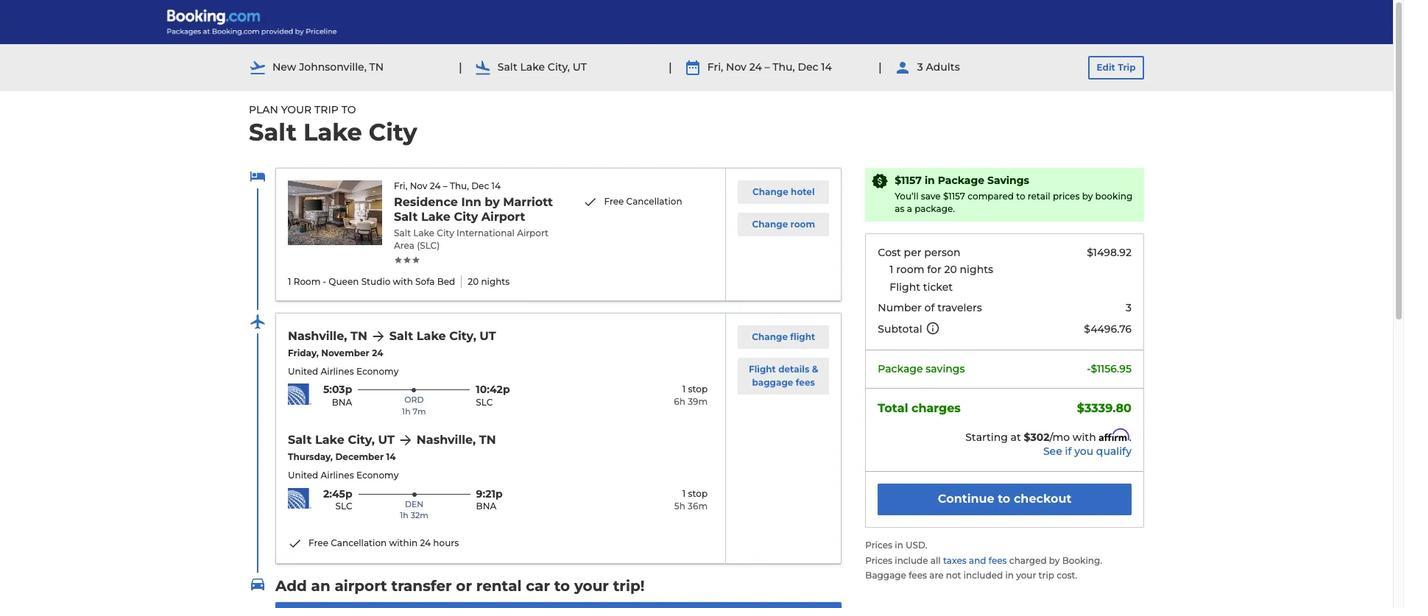 Task type: locate. For each thing, give the bounding box(es) containing it.
total
[[878, 402, 909, 416]]

cancellation
[[627, 196, 683, 207], [331, 538, 387, 549]]

1 vertical spatial fri,
[[394, 180, 408, 191]]

nights down star rating image
[[481, 276, 510, 287]]

1 inside 1 stop 5h 36m
[[683, 488, 686, 499]]

0 vertical spatial .
[[1130, 431, 1132, 444]]

hours
[[433, 538, 459, 549]]

to
[[342, 103, 356, 116]]

1 vertical spatial stop
[[689, 488, 708, 499]]

2 stop from the top
[[689, 488, 708, 499]]

1 horizontal spatial in
[[925, 174, 936, 187]]

your down charged
[[1017, 570, 1037, 582]]

. inside starting at $302 /mo with affirm . see if you qualify
[[1130, 431, 1132, 444]]

1 vertical spatial bna
[[476, 501, 497, 512]]

2 change from the top
[[753, 219, 788, 230]]

in for package
[[925, 174, 936, 187]]

1 horizontal spatial ut
[[480, 329, 496, 343]]

2 vertical spatial to
[[555, 577, 570, 595]]

2 horizontal spatial fees
[[989, 555, 1008, 566]]

1 vertical spatial 14
[[492, 180, 501, 191]]

economy inside thursday, december 14 united airlines economy
[[357, 470, 399, 481]]

package savings
[[878, 362, 966, 375]]

1 vertical spatial tn
[[351, 329, 368, 343]]

0 vertical spatial 3
[[918, 61, 924, 74]]

united inside friday, november 24 united airlines economy
[[288, 366, 318, 377]]

nov inside fri, nov 24 – thu, dec 14 residence inn by marriott salt lake city airport salt lake city international airport area (slc)
[[410, 180, 428, 191]]

0 vertical spatial free
[[604, 196, 624, 207]]

package up compared at the right of the page
[[938, 174, 985, 187]]

1 vertical spatial prices
[[866, 555, 893, 566]]

0 vertical spatial nov
[[726, 61, 747, 74]]

1 vertical spatial united airlines-image image
[[288, 488, 312, 509]]

1 vertical spatial –
[[443, 180, 448, 191]]

fees right "and"
[[989, 555, 1008, 566]]

1 horizontal spatial |
[[669, 60, 672, 74]]

to right "car"
[[555, 577, 570, 595]]

2 horizontal spatial city,
[[548, 61, 570, 74]]

0 horizontal spatial -
[[323, 276, 326, 287]]

2 vertical spatial 14
[[386, 452, 396, 463]]

airport
[[482, 210, 526, 224], [517, 228, 549, 239]]

0 vertical spatial ut
[[573, 61, 587, 74]]

1 up 5h
[[683, 488, 686, 499]]

economy down november
[[357, 366, 399, 377]]

with left sofa
[[393, 276, 413, 287]]

1 vertical spatial nashville, tn
[[417, 433, 496, 447]]

star image down area
[[403, 256, 412, 264]]

1 vertical spatial 1h
[[400, 511, 409, 521]]

starting
[[966, 431, 1008, 444]]

bna inside 5:03p bna
[[332, 397, 352, 408]]

1 horizontal spatial slc
[[476, 397, 493, 408]]

0 vertical spatial package
[[938, 174, 985, 187]]

39m
[[688, 396, 708, 408]]

change room
[[753, 219, 816, 230]]

rental
[[476, 577, 522, 595]]

prices in usd. prices include all taxes and fees charged by booking . baggage fees are not included in your trip cost.
[[866, 540, 1103, 582]]

city inside 'plan your trip to salt lake city'
[[369, 118, 417, 146]]

1 horizontal spatial nights
[[960, 263, 994, 277]]

1 inside "1 room for 20 nights flight ticket"
[[890, 263, 894, 277]]

to
[[1017, 191, 1026, 202], [998, 492, 1011, 506], [555, 577, 570, 595]]

airlines up 2:45p
[[321, 470, 354, 481]]

star image right star image
[[412, 256, 421, 264]]

flight
[[890, 281, 921, 294], [749, 364, 776, 375]]

with up you
[[1073, 431, 1097, 444]]

united
[[288, 366, 318, 377], [288, 470, 318, 481]]

1 horizontal spatial free
[[604, 196, 624, 207]]

1h
[[402, 407, 411, 417], [400, 511, 409, 521]]

by up trip
[[1050, 555, 1061, 566]]

ut for |
[[573, 61, 587, 74]]

to left retail
[[1017, 191, 1026, 202]]

lake inside 'plan your trip to salt lake city'
[[304, 118, 362, 146]]

tn
[[370, 61, 384, 74], [351, 329, 368, 343], [480, 433, 496, 447]]

checkout
[[1014, 492, 1072, 506]]

0 vertical spatial room
[[791, 219, 816, 230]]

3 for 3
[[1126, 301, 1132, 314]]

1 for 1 stop 6h 39m
[[683, 384, 686, 395]]

0 vertical spatial flight
[[890, 281, 921, 294]]

14 for fri, nov 24 – thu, dec 14
[[822, 61, 832, 74]]

bna for 9:21p
[[476, 501, 497, 512]]

1 for 1 room - queen studio with sofa bed
[[288, 276, 291, 287]]

0 vertical spatial salt lake city, ut
[[498, 61, 587, 74]]

3 left adults
[[918, 61, 924, 74]]

0 vertical spatial dec
[[798, 61, 819, 74]]

bna down '9:21p'
[[476, 501, 497, 512]]

nashville, tn down 7m
[[417, 433, 496, 447]]

1h left 7m
[[402, 407, 411, 417]]

5:03p
[[323, 383, 352, 397]]

1 horizontal spatial nashville, tn
[[417, 433, 496, 447]]

0 horizontal spatial –
[[443, 180, 448, 191]]

0 horizontal spatial free
[[309, 538, 329, 549]]

1 change from the top
[[753, 186, 789, 197]]

0 horizontal spatial $1157
[[895, 174, 922, 187]]

your inside prices in usd. prices include all taxes and fees charged by booking . baggage fees are not included in your trip cost.
[[1017, 570, 1037, 582]]

edit trip button
[[1089, 56, 1145, 80]]

24
[[750, 61, 762, 74], [430, 180, 441, 191], [372, 348, 383, 359], [420, 538, 431, 549]]

20 down star rating image
[[468, 276, 479, 287]]

economy down december
[[357, 470, 399, 481]]

stop inside 1 stop 5h 36m
[[689, 488, 708, 499]]

united inside thursday, december 14 united airlines economy
[[288, 470, 318, 481]]

1 horizontal spatial 3
[[1126, 301, 1132, 314]]

2 united airlines-image image from the top
[[288, 488, 312, 509]]

. inside prices in usd. prices include all taxes and fees charged by booking . baggage fees are not included in your trip cost.
[[1101, 555, 1103, 566]]

stop for nashville, tn
[[689, 488, 708, 499]]

united airlines-image image left 5:03p bna
[[288, 384, 312, 405]]

flight details & baggage fees
[[749, 364, 819, 388]]

thu,
[[773, 61, 795, 74], [450, 180, 469, 191]]

cost per person
[[878, 246, 961, 259]]

1 vertical spatial salt lake city, ut
[[390, 329, 496, 343]]

star rating image
[[394, 256, 560, 264]]

1 vertical spatial nov
[[410, 180, 428, 191]]

airlines inside friday, november 24 united airlines economy
[[321, 366, 354, 377]]

1 left the room
[[288, 276, 291, 287]]

by inside $1157 in package savings you'll save $1157 compared to retail prices by booking as a package.
[[1083, 191, 1094, 202]]

in left usd.
[[895, 540, 904, 551]]

nights down "person"
[[960, 263, 994, 277]]

0 vertical spatial united airlines-image image
[[288, 384, 312, 405]]

airlines inside thursday, december 14 united airlines economy
[[321, 470, 354, 481]]

24 inside fri, nov 24 – thu, dec 14 residence inn by marriott salt lake city airport salt lake city international airport area (slc)
[[430, 180, 441, 191]]

thu, inside fri, nov 24 – thu, dec 14 residence inn by marriott salt lake city airport salt lake city international airport area (slc)
[[450, 180, 469, 191]]

economy inside friday, november 24 united airlines economy
[[357, 366, 399, 377]]

1 vertical spatial thu,
[[450, 180, 469, 191]]

to right continue
[[998, 492, 1011, 506]]

nashville,
[[288, 329, 347, 343], [417, 433, 476, 447]]

continue to checkout button
[[878, 484, 1132, 516]]

1 vertical spatial free
[[309, 538, 329, 549]]

details
[[779, 364, 810, 375]]

change hotel
[[753, 186, 815, 197]]

booking.com packages image
[[167, 9, 338, 35]]

slc for 2:45p
[[336, 501, 353, 512]]

airport down marriott
[[517, 228, 549, 239]]

1 horizontal spatial dec
[[798, 61, 819, 74]]

0 vertical spatial stop
[[689, 384, 708, 395]]

slc inside 10:42p slc
[[476, 397, 493, 408]]

adults
[[926, 61, 960, 74]]

taxes and fees link
[[944, 555, 1010, 566]]

– for fri, nov 24 – thu, dec 14
[[765, 61, 770, 74]]

1 vertical spatial dec
[[472, 180, 489, 191]]

0 horizontal spatial tn
[[351, 329, 368, 343]]

0 vertical spatial city,
[[548, 61, 570, 74]]

stop up 39m in the bottom of the page
[[689, 384, 708, 395]]

prices
[[866, 540, 893, 551], [866, 555, 893, 566]]

1
[[890, 263, 894, 277], [288, 276, 291, 287], [683, 384, 686, 395], [683, 488, 686, 499]]

$1157 up 'package.'
[[944, 191, 966, 202]]

1 vertical spatial change
[[753, 219, 788, 230]]

toggle tooltip image
[[926, 321, 941, 336]]

1 vertical spatial in
[[895, 540, 904, 551]]

change left hotel
[[753, 186, 789, 197]]

den 1h 32m
[[400, 499, 429, 521]]

nashville, tn up november
[[288, 329, 368, 343]]

person
[[925, 246, 961, 259]]

1 vertical spatial $1157
[[944, 191, 966, 202]]

include
[[895, 555, 929, 566]]

you
[[1075, 445, 1094, 458]]

economy for nashville, tn
[[357, 366, 399, 377]]

city, for nashville, tn
[[450, 329, 477, 343]]

fees down include
[[909, 570, 928, 582]]

1 horizontal spatial bna
[[476, 501, 497, 512]]

2 | from the left
[[669, 60, 672, 74]]

1h down den
[[400, 511, 409, 521]]

savings
[[988, 174, 1030, 187]]

1 up 6h at bottom
[[683, 384, 686, 395]]

to inside continue to checkout button
[[998, 492, 1011, 506]]

retail
[[1028, 191, 1051, 202]]

20 inside "1 room for 20 nights flight ticket"
[[945, 263, 958, 277]]

free cancellation within 24 hours
[[309, 538, 459, 549]]

economy for salt lake city, ut
[[357, 470, 399, 481]]

0 horizontal spatial 3
[[918, 61, 924, 74]]

0 horizontal spatial your
[[575, 577, 609, 595]]

3 change from the top
[[752, 331, 788, 342]]

bna down 5:03p
[[332, 397, 352, 408]]

2 vertical spatial ut
[[378, 433, 395, 447]]

1 vertical spatial to
[[998, 492, 1011, 506]]

fees
[[796, 377, 815, 388], [989, 555, 1008, 566], [909, 570, 928, 582]]

1 horizontal spatial fri,
[[708, 61, 724, 74]]

united airlines-image image for nashville,
[[288, 384, 312, 405]]

0 vertical spatial 14
[[822, 61, 832, 74]]

1 horizontal spatial -
[[1088, 362, 1091, 375]]

1 vertical spatial 3
[[1126, 301, 1132, 314]]

transfer
[[392, 577, 452, 595]]

24 inside friday, november 24 united airlines economy
[[372, 348, 383, 359]]

change for change room
[[753, 219, 788, 230]]

0 horizontal spatial |
[[459, 60, 463, 74]]

in
[[925, 174, 936, 187], [895, 540, 904, 551], [1006, 570, 1014, 582]]

1 vertical spatial airlines
[[321, 470, 354, 481]]

1 horizontal spatial .
[[1130, 431, 1132, 444]]

united airlines-image image for salt
[[288, 488, 312, 509]]

united down friday,
[[288, 366, 318, 377]]

if
[[1066, 445, 1072, 458]]

0 horizontal spatial nov
[[410, 180, 428, 191]]

stop up 36m
[[689, 488, 708, 499]]

1 united airlines-image image from the top
[[288, 384, 312, 405]]

edit trip
[[1097, 62, 1136, 73]]

2 vertical spatial change
[[752, 331, 788, 342]]

cost
[[878, 246, 902, 259]]

by right inn
[[485, 196, 500, 210]]

plan your trip to salt lake city
[[249, 103, 417, 146]]

. right charged
[[1101, 555, 1103, 566]]

room down hotel
[[791, 219, 816, 230]]

0 horizontal spatial slc
[[336, 501, 353, 512]]

hotel image - residence inn by marriott salt lake city airport image
[[288, 180, 382, 245]]

0 vertical spatial –
[[765, 61, 770, 74]]

0 horizontal spatial thu,
[[450, 180, 469, 191]]

nashville, down 7m
[[417, 433, 476, 447]]

0 horizontal spatial fri,
[[394, 180, 408, 191]]

1 horizontal spatial by
[[1050, 555, 1061, 566]]

0 vertical spatial bna
[[332, 397, 352, 408]]

1 horizontal spatial –
[[765, 61, 770, 74]]

20 right 'for'
[[945, 263, 958, 277]]

tn down 10:42p slc
[[480, 433, 496, 447]]

1 vertical spatial city
[[454, 210, 478, 224]]

tn right johnsonville,
[[370, 61, 384, 74]]

flight up baggage
[[749, 364, 776, 375]]

in up save
[[925, 174, 936, 187]]

tn up november
[[351, 329, 368, 343]]

flight up number on the right
[[890, 281, 921, 294]]

room
[[791, 219, 816, 230], [897, 263, 925, 277]]

united airlines-image image
[[288, 384, 312, 405], [288, 488, 312, 509]]

1 horizontal spatial thu,
[[773, 61, 795, 74]]

1 for 1 stop 5h 36m
[[683, 488, 686, 499]]

1 stop from the top
[[689, 384, 708, 395]]

package down subtotal in the right bottom of the page
[[878, 362, 924, 375]]

1 horizontal spatial 20
[[945, 263, 958, 277]]

$1157 up "you'll" on the right top of page
[[895, 174, 922, 187]]

1h inside ord 1h 7m
[[402, 407, 411, 417]]

in inside $1157 in package savings you'll save $1157 compared to retail prices by booking as a package.
[[925, 174, 936, 187]]

$1498.92
[[1088, 246, 1132, 259]]

1 horizontal spatial your
[[1017, 570, 1037, 582]]

24 for fri, nov 24 – thu, dec 14 residence inn by marriott salt lake city airport salt lake city international airport area (slc)
[[430, 180, 441, 191]]

starting at $302 /mo with affirm . see if you qualify
[[966, 429, 1132, 458]]

salt
[[498, 61, 518, 74], [249, 118, 297, 146], [394, 210, 418, 224], [394, 228, 411, 239], [390, 329, 414, 343], [288, 433, 312, 447]]

3 | from the left
[[879, 60, 882, 74]]

0 horizontal spatial 14
[[386, 452, 396, 463]]

bed image
[[249, 168, 267, 185]]

trip
[[315, 103, 339, 116]]

united airlines-image image left the 2:45p slc
[[288, 488, 312, 509]]

2 economy from the top
[[357, 470, 399, 481]]

airlines up 5:03p
[[321, 366, 354, 377]]

1 horizontal spatial package
[[938, 174, 985, 187]]

2 vertical spatial in
[[1006, 570, 1014, 582]]

airport up international
[[482, 210, 526, 224]]

room inside "1 room for 20 nights flight ticket"
[[897, 263, 925, 277]]

1 horizontal spatial $1157
[[944, 191, 966, 202]]

dec for fri, nov 24 – thu, dec 14
[[798, 61, 819, 74]]

for
[[928, 263, 942, 277]]

1 united from the top
[[288, 366, 318, 377]]

fri, for fri, nov 24 – thu, dec 14
[[708, 61, 724, 74]]

0 horizontal spatial room
[[791, 219, 816, 230]]

32m
[[411, 511, 429, 521]]

1h inside den 1h 32m
[[400, 511, 409, 521]]

2 united from the top
[[288, 470, 318, 481]]

2 horizontal spatial to
[[1017, 191, 1026, 202]]

14 inside fri, nov 24 – thu, dec 14 residence inn by marriott salt lake city airport salt lake city international airport area (slc)
[[492, 180, 501, 191]]

an
[[311, 577, 331, 595]]

dec inside fri, nov 24 – thu, dec 14 residence inn by marriott salt lake city airport salt lake city international airport area (slc)
[[472, 180, 489, 191]]

in down charged
[[1006, 570, 1014, 582]]

0 vertical spatial -
[[323, 276, 326, 287]]

- right the room
[[323, 276, 326, 287]]

0 horizontal spatial by
[[485, 196, 500, 210]]

fees down &
[[796, 377, 815, 388]]

baggage
[[866, 570, 907, 582]]

free for free cancellation
[[604, 196, 624, 207]]

add an airport transfer or rental car to your trip!
[[276, 577, 645, 595]]

baggage
[[753, 377, 794, 388]]

3 up the $4496.76
[[1126, 301, 1132, 314]]

1 down cost
[[890, 263, 894, 277]]

– inside fri, nov 24 – thu, dec 14 residence inn by marriott salt lake city airport salt lake city international airport area (slc)
[[443, 180, 448, 191]]

your
[[281, 103, 312, 116]]

1 vertical spatial .
[[1101, 555, 1103, 566]]

2 airlines from the top
[[321, 470, 354, 481]]

by inside prices in usd. prices include all taxes and fees charged by booking . baggage fees are not included in your trip cost.
[[1050, 555, 1061, 566]]

bna inside 9:21p bna
[[476, 501, 497, 512]]

slc inside the 2:45p slc
[[336, 501, 353, 512]]

1 airlines from the top
[[321, 366, 354, 377]]

1 vertical spatial ut
[[480, 329, 496, 343]]

1 star image from the left
[[403, 256, 412, 264]]

change left flight
[[752, 331, 788, 342]]

slc down 10:42p
[[476, 397, 493, 408]]

0 vertical spatial united
[[288, 366, 318, 377]]

your left the trip!
[[575, 577, 609, 595]]

affirm
[[1100, 429, 1130, 442]]

stop inside the 1 stop 6h 39m
[[689, 384, 708, 395]]

package.
[[915, 203, 956, 214]]

slc down 2:45p
[[336, 501, 353, 512]]

1 horizontal spatial city,
[[450, 329, 477, 343]]

0 vertical spatial with
[[393, 276, 413, 287]]

fri, inside fri, nov 24 – thu, dec 14 residence inn by marriott salt lake city airport salt lake city international airport area (slc)
[[394, 180, 408, 191]]

nashville, up friday,
[[288, 329, 347, 343]]

0 horizontal spatial flight
[[749, 364, 776, 375]]

to inside $1157 in package savings you'll save $1157 compared to retail prices by booking as a package.
[[1017, 191, 1026, 202]]

see if you qualify link
[[867, 445, 1132, 460]]

0 vertical spatial thu,
[[773, 61, 795, 74]]

2 prices from the top
[[866, 555, 893, 566]]

per
[[904, 246, 922, 259]]

1 economy from the top
[[357, 366, 399, 377]]

are
[[930, 570, 944, 582]]

nov for fri, nov 24 – thu, dec 14
[[726, 61, 747, 74]]

cancellation for free cancellation within 24 hours
[[331, 538, 387, 549]]

1 vertical spatial nashville,
[[417, 433, 476, 447]]

within
[[389, 538, 418, 549]]

0 horizontal spatial cancellation
[[331, 538, 387, 549]]

city,
[[548, 61, 570, 74], [450, 329, 477, 343], [348, 433, 375, 447]]

united down thursday,
[[288, 470, 318, 481]]

0 vertical spatial economy
[[357, 366, 399, 377]]

1 horizontal spatial nov
[[726, 61, 747, 74]]

room down per
[[897, 263, 925, 277]]

change
[[753, 186, 789, 197], [753, 219, 788, 230], [752, 331, 788, 342]]

by right prices
[[1083, 191, 1094, 202]]

1 vertical spatial flight
[[749, 364, 776, 375]]

1 inside the 1 stop 6h 39m
[[683, 384, 686, 395]]

1 horizontal spatial room
[[897, 263, 925, 277]]

bna
[[332, 397, 352, 408], [476, 501, 497, 512]]

. up qualify at the bottom right
[[1130, 431, 1132, 444]]

friday,
[[288, 348, 319, 359]]

- up $3339.80
[[1088, 362, 1091, 375]]

nights
[[960, 263, 994, 277], [481, 276, 510, 287]]

1 | from the left
[[459, 60, 463, 74]]

star image
[[403, 256, 412, 264], [412, 256, 421, 264]]

fri, nov 24 – thu, dec 14 residence inn by marriott salt lake city airport salt lake city international airport area (slc)
[[394, 180, 553, 251]]

change down change hotel link
[[753, 219, 788, 230]]

3
[[918, 61, 924, 74], [1126, 301, 1132, 314]]



Task type: vqa. For each thing, say whether or not it's contained in the screenshot.
– in the the Fri, Nov 24 – Thu, Dec 14 Residence Inn by Marriott Salt Lake City Airport Salt Lake City International Airport Area (SLC)
yes



Task type: describe. For each thing, give the bounding box(es) containing it.
room for change
[[791, 219, 816, 230]]

1h for nashville,
[[400, 511, 409, 521]]

sofa
[[416, 276, 435, 287]]

new johnsonville, tn
[[273, 61, 384, 74]]

free cancellation
[[604, 196, 683, 207]]

change for change flight
[[752, 331, 788, 342]]

ut for nashville, tn
[[480, 329, 496, 343]]

flights image
[[249, 313, 267, 331]]

2 vertical spatial city
[[437, 228, 455, 239]]

0 vertical spatial airport
[[482, 210, 526, 224]]

1 stop 6h 39m
[[674, 384, 708, 408]]

airport
[[335, 577, 387, 595]]

or
[[456, 577, 472, 595]]

-$1156.95
[[1088, 362, 1132, 375]]

qualify
[[1097, 445, 1132, 458]]

1 horizontal spatial nashville,
[[417, 433, 476, 447]]

of
[[925, 301, 935, 314]]

included
[[964, 570, 1004, 582]]

savings
[[926, 362, 966, 375]]

change flight link
[[738, 325, 830, 349]]

slc for 10:42p
[[476, 397, 493, 408]]

14 for fri, nov 24 – thu, dec 14 residence inn by marriott salt lake city airport salt lake city international airport area (slc)
[[492, 180, 501, 191]]

| for fri, nov 24 – thu, dec 14
[[669, 60, 672, 74]]

(slc)
[[417, 240, 440, 251]]

cost.
[[1057, 570, 1078, 582]]

10:42p
[[476, 383, 510, 397]]

car
[[526, 577, 550, 595]]

see
[[1044, 445, 1063, 458]]

1 vertical spatial package
[[878, 362, 924, 375]]

with inside starting at $302 /mo with affirm . see if you qualify
[[1073, 431, 1097, 444]]

2 horizontal spatial tn
[[480, 433, 496, 447]]

0 horizontal spatial with
[[393, 276, 413, 287]]

$1157 in package savings you'll save $1157 compared to retail prices by booking as a package.
[[895, 174, 1133, 214]]

fri, nov 24 – thu, dec 14
[[708, 61, 832, 74]]

0 vertical spatial nashville,
[[288, 329, 347, 343]]

bna for 5:03p
[[332, 397, 352, 408]]

20 nights
[[468, 276, 510, 287]]

2 star image from the left
[[412, 256, 421, 264]]

package inside $1157 in package savings you'll save $1157 compared to retail prices by booking as a package.
[[938, 174, 985, 187]]

thu, for fri, nov 24 – thu, dec 14
[[773, 61, 795, 74]]

star image
[[394, 256, 403, 264]]

continue to checkout
[[938, 492, 1072, 506]]

thu, for fri, nov 24 – thu, dec 14 residence inn by marriott salt lake city airport salt lake city international airport area (slc)
[[450, 180, 469, 191]]

10:42p slc
[[476, 383, 510, 408]]

airlines for lake
[[321, 470, 354, 481]]

$3339.80
[[1078, 402, 1132, 416]]

change for change hotel
[[753, 186, 789, 197]]

johnsonville,
[[299, 61, 367, 74]]

trip!
[[613, 577, 645, 595]]

1 vertical spatial airport
[[517, 228, 549, 239]]

salt inside 'plan your trip to salt lake city'
[[249, 118, 297, 146]]

room for 1
[[897, 263, 925, 277]]

united for salt
[[288, 470, 318, 481]]

dec for fri, nov 24 – thu, dec 14 residence inn by marriott salt lake city airport salt lake city international airport area (slc)
[[472, 180, 489, 191]]

at
[[1011, 431, 1022, 444]]

0 vertical spatial nashville, tn
[[288, 329, 368, 343]]

compared
[[968, 191, 1014, 202]]

in for usd.
[[895, 540, 904, 551]]

salt lake city, ut for nashville, tn
[[390, 329, 496, 343]]

2 vertical spatial salt lake city, ut
[[288, 433, 395, 447]]

0 vertical spatial tn
[[370, 61, 384, 74]]

save
[[921, 191, 941, 202]]

7m
[[413, 407, 426, 417]]

5:03p bna
[[323, 383, 352, 408]]

1 stop 5h 36m
[[675, 488, 708, 512]]

trip
[[1039, 570, 1055, 582]]

0 horizontal spatial 20
[[468, 276, 479, 287]]

united for nashville,
[[288, 366, 318, 377]]

14 inside thursday, december 14 united airlines economy
[[386, 452, 396, 463]]

2:45p slc
[[323, 488, 353, 512]]

fees inside flight details & baggage fees
[[796, 377, 815, 388]]

den
[[405, 499, 424, 510]]

as
[[895, 203, 905, 214]]

cars image
[[249, 576, 267, 593]]

nights inside "1 room for 20 nights flight ticket"
[[960, 263, 994, 277]]

1 prices from the top
[[866, 540, 893, 551]]

travelers
[[938, 301, 983, 314]]

cancellation for free cancellation
[[627, 196, 683, 207]]

marriott
[[503, 196, 553, 210]]

all
[[931, 555, 941, 566]]

trip
[[1118, 62, 1136, 73]]

1 for 1 room for 20 nights flight ticket
[[890, 263, 894, 277]]

city, for |
[[548, 61, 570, 74]]

9:21p bna
[[476, 488, 503, 512]]

&
[[812, 364, 819, 375]]

change flight
[[752, 331, 816, 342]]

charges
[[912, 402, 961, 416]]

– for fri, nov 24 – thu, dec 14 residence inn by marriott salt lake city airport salt lake city international airport area (slc)
[[443, 180, 448, 191]]

ord 1h 7m
[[402, 395, 426, 417]]

5h
[[675, 501, 686, 512]]

charged
[[1010, 555, 1047, 566]]

1 vertical spatial fees
[[989, 555, 1008, 566]]

| for salt lake city, ut
[[459, 60, 463, 74]]

you'll
[[895, 191, 919, 202]]

6h
[[674, 396, 686, 408]]

prices
[[1053, 191, 1080, 202]]

international
[[457, 228, 515, 239]]

usd.
[[906, 540, 928, 551]]

0 vertical spatial $1157
[[895, 174, 922, 187]]

flight inside "1 room for 20 nights flight ticket"
[[890, 281, 921, 294]]

taxes
[[944, 555, 967, 566]]

3 adults
[[918, 61, 960, 74]]

salt lake city, ut for |
[[498, 61, 587, 74]]

2 horizontal spatial in
[[1006, 570, 1014, 582]]

0 horizontal spatial nights
[[481, 276, 510, 287]]

fri, for fri, nov 24 – thu, dec 14 residence inn by marriott salt lake city airport salt lake city international airport area (slc)
[[394, 180, 408, 191]]

24 for friday, november 24 united airlines economy
[[372, 348, 383, 359]]

1h for salt
[[402, 407, 411, 417]]

add
[[276, 577, 307, 595]]

change hotel link
[[738, 180, 830, 204]]

airlines for tn
[[321, 366, 354, 377]]

24 for fri, nov 24 – thu, dec 14
[[750, 61, 762, 74]]

hotel
[[791, 186, 815, 197]]

friday, november 24 united airlines economy
[[288, 348, 399, 377]]

flight inside flight details & baggage fees
[[749, 364, 776, 375]]

free for free cancellation within 24 hours
[[309, 538, 329, 549]]

ticket
[[924, 281, 953, 294]]

continue
[[938, 492, 995, 506]]

$302
[[1024, 431, 1050, 444]]

1 vertical spatial -
[[1088, 362, 1091, 375]]

$1156.95
[[1091, 362, 1132, 375]]

9:21p
[[476, 488, 503, 501]]

by inside fri, nov 24 – thu, dec 14 residence inn by marriott salt lake city airport salt lake city international airport area (slc)
[[485, 196, 500, 210]]

number
[[878, 301, 922, 314]]

1 room - queen studio with sofa bed
[[288, 276, 456, 287]]

inn
[[462, 196, 482, 210]]

$4496.76
[[1085, 322, 1132, 336]]

2 vertical spatial city,
[[348, 433, 375, 447]]

edit
[[1097, 62, 1116, 73]]

2 vertical spatial fees
[[909, 570, 928, 582]]

| for 3 adults
[[879, 60, 882, 74]]

total charges
[[878, 402, 961, 416]]

plan
[[249, 103, 278, 116]]

studio
[[361, 276, 391, 287]]

area
[[394, 240, 415, 251]]

change room link
[[738, 213, 830, 236]]

nov for fri, nov 24 – thu, dec 14 residence inn by marriott salt lake city airport salt lake city international airport area (slc)
[[410, 180, 428, 191]]

flight details & baggage fees link
[[738, 358, 830, 395]]

new
[[273, 61, 296, 74]]

stop for salt lake city, ut
[[689, 384, 708, 395]]

3 for 3 adults
[[918, 61, 924, 74]]



